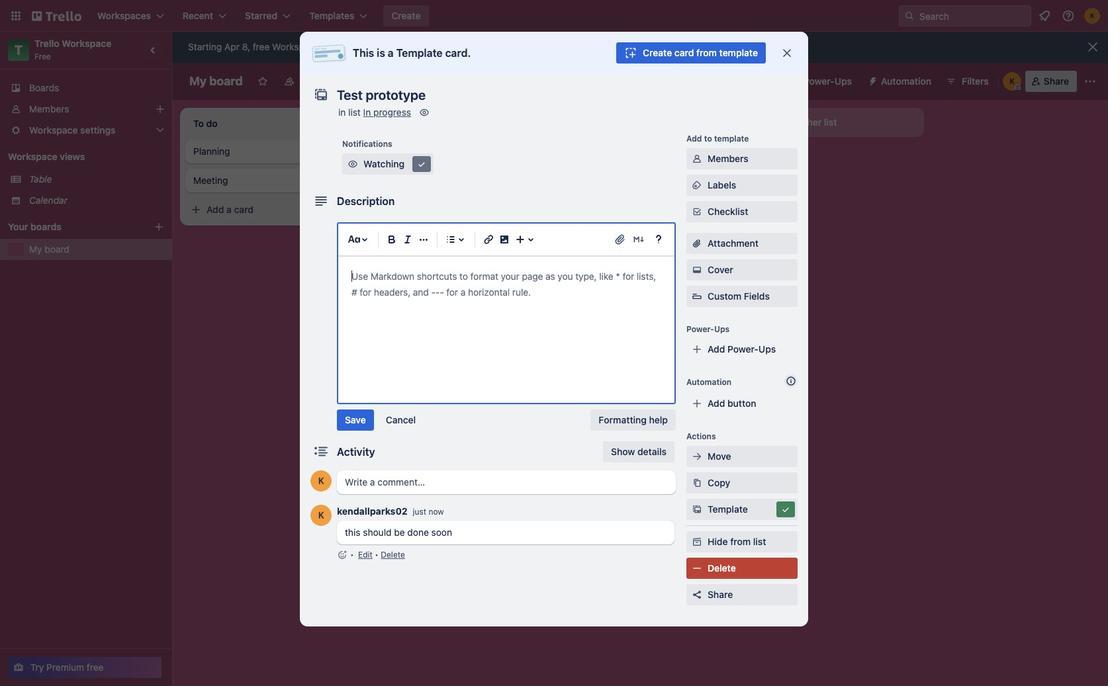 Task type: vqa. For each thing, say whether or not it's contained in the screenshot.
STARRED ICON to the top
no



Task type: locate. For each thing, give the bounding box(es) containing it.
formatting
[[599, 415, 647, 426]]

view markdown image
[[633, 233, 646, 246]]

1 vertical spatial members link
[[687, 148, 798, 170]]

delete link down hide from list link
[[687, 558, 798, 580]]

2 vertical spatial ups
[[759, 344, 777, 355]]

1 horizontal spatial workspace
[[62, 38, 112, 49]]

add a card down meeting
[[207, 204, 254, 215]]

this
[[345, 527, 361, 539]]

1 horizontal spatial share button
[[1026, 71, 1078, 92]]

sm image down board in the top of the page
[[418, 106, 431, 119]]

1 horizontal spatial delete
[[708, 563, 736, 574]]

planning link
[[193, 145, 347, 158]]

meeting
[[193, 175, 228, 186]]

create from template… image
[[527, 223, 538, 234]]

0 horizontal spatial free
[[87, 662, 104, 674]]

my board down boards on the left
[[29, 244, 69, 255]]

add to template
[[687, 134, 749, 144]]

0 vertical spatial members
[[29, 103, 69, 115]]

calendar link
[[29, 194, 164, 207]]

another
[[788, 117, 822, 128]]

0 vertical spatial this
[[353, 47, 374, 59]]

card
[[675, 47, 694, 58], [416, 193, 432, 203], [234, 204, 254, 215], [422, 223, 442, 234]]

create from template… image up text styles image on the top left
[[339, 205, 350, 215]]

sm image down notifications on the left top of page
[[346, 158, 360, 171]]

members link up labels link
[[687, 148, 798, 170]]

0 vertical spatial be
[[344, 41, 354, 52]]

share button down hide from list link
[[687, 585, 798, 606]]

template
[[720, 47, 759, 58], [715, 134, 749, 144]]

power-ups button
[[778, 71, 861, 92]]

sm image left hide at the right bottom of the page
[[691, 536, 704, 549]]

t link
[[8, 40, 29, 61]]

0 horizontal spatial delete
[[381, 551, 405, 560]]

power- down custom at the right top
[[687, 325, 715, 335]]

try premium free
[[30, 662, 104, 674]]

create from template… image
[[715, 145, 726, 156], [339, 205, 350, 215]]

template up board link
[[397, 47, 443, 59]]

board down the apr
[[210, 74, 243, 88]]

1 horizontal spatial list
[[754, 537, 767, 548]]

0 horizontal spatial is
[[377, 47, 385, 59]]

0 horizontal spatial members
[[29, 103, 69, 115]]

add button
[[708, 398, 757, 409]]

power-
[[804, 76, 835, 87], [687, 325, 715, 335], [728, 344, 759, 355]]

1 horizontal spatial ups
[[759, 344, 777, 355]]

labels link
[[687, 175, 798, 196]]

create for create
[[392, 10, 421, 21]]

cancel button
[[378, 410, 424, 431]]

a down test prototype link
[[443, 193, 447, 203]]

list inside 'button'
[[825, 117, 838, 128]]

my
[[189, 74, 207, 88], [29, 244, 42, 255]]

1 vertical spatial share
[[708, 590, 733, 601]]

to
[[388, 41, 397, 52], [705, 134, 713, 144]]

learn more about collaborator limits link
[[473, 41, 627, 52]]

is left 10
[[377, 47, 385, 59]]

sm image
[[418, 106, 431, 119], [346, 158, 360, 171], [415, 158, 429, 171], [691, 179, 704, 192], [780, 503, 793, 517], [691, 536, 704, 549]]

automation up add button
[[687, 378, 732, 388]]

labels
[[708, 180, 737, 191]]

automation left filters button
[[882, 76, 932, 87]]

is down prototype
[[434, 193, 441, 203]]

1 horizontal spatial template
[[708, 504, 748, 515]]

collaborator
[[551, 41, 602, 52]]

1 vertical spatial members
[[708, 153, 749, 164]]

formatting help
[[599, 415, 668, 426]]

0 vertical spatial board
[[210, 74, 243, 88]]

be right the will
[[344, 41, 354, 52]]

create for create card from template
[[643, 47, 673, 58]]

power- down custom fields button
[[728, 344, 759, 355]]

formatting help link
[[591, 410, 676, 431]]

power-ups up add another list 'button'
[[804, 76, 853, 87]]

1 horizontal spatial my board
[[189, 74, 243, 88]]

star or unstar board image
[[257, 76, 268, 87]]

add reaction image
[[337, 549, 348, 562]]

my board down starting
[[189, 74, 243, 88]]

a left 10
[[388, 47, 394, 59]]

power-ups down custom at the right top
[[687, 325, 730, 335]]

0 vertical spatial share
[[1045, 76, 1070, 87]]

create inside button
[[392, 10, 421, 21]]

free right 8,
[[253, 41, 270, 52]]

kendallparks02 just now
[[337, 506, 444, 517]]

delete down hide at the right bottom of the page
[[708, 563, 736, 574]]

power-ups inside 'button'
[[804, 76, 853, 87]]

limited
[[357, 41, 385, 52]]

my inside text field
[[189, 74, 207, 88]]

0 horizontal spatial share
[[708, 590, 733, 601]]

sm image inside hide from list link
[[691, 536, 704, 549]]

template down copy
[[708, 504, 748, 515]]

back to home image
[[32, 5, 81, 26]]

Board name text field
[[183, 71, 250, 92]]

0 vertical spatial delete
[[381, 551, 405, 560]]

1 vertical spatial share button
[[687, 585, 798, 606]]

sm image down copy link
[[691, 503, 704, 517]]

sm image inside 'delete' link
[[691, 562, 704, 576]]

edit • delete
[[358, 551, 405, 560]]

template inside button
[[708, 504, 748, 515]]

add
[[768, 117, 786, 128], [687, 134, 703, 144], [207, 204, 224, 215], [395, 223, 412, 234], [708, 344, 726, 355], [708, 398, 726, 409]]

0 vertical spatial power-
[[804, 76, 835, 87]]

add board image
[[154, 222, 164, 233]]

meeting link
[[193, 174, 347, 187]]

0 horizontal spatial add a card button
[[185, 199, 331, 221]]

1 horizontal spatial free
[[253, 41, 270, 52]]

1 horizontal spatial power-
[[728, 344, 759, 355]]

sm image inside cover link
[[691, 264, 704, 277]]

a
[[388, 47, 394, 59], [443, 193, 447, 203], [227, 204, 232, 215], [415, 223, 420, 234]]

add another list
[[768, 117, 838, 128]]

add button button
[[687, 394, 798, 415]]

add a card button
[[185, 199, 331, 221], [374, 218, 519, 239]]

button
[[728, 398, 757, 409]]

workspaces
[[272, 41, 325, 52]]

1 vertical spatial kendallparks02 (kendallparks02) image
[[311, 471, 332, 492]]

0 horizontal spatial ups
[[715, 325, 730, 335]]

kendallparks02 (kendallparks02) image right filters
[[1003, 72, 1022, 91]]

this should be done soon
[[345, 527, 453, 539]]

will
[[327, 41, 341, 52]]

1 horizontal spatial power-ups
[[804, 76, 853, 87]]

sm image inside 'template' button
[[691, 503, 704, 517]]

sm image down copy link
[[780, 503, 793, 517]]

free inside button
[[87, 662, 104, 674]]

free
[[253, 41, 270, 52], [87, 662, 104, 674]]

ups down fields
[[759, 344, 777, 355]]

1 vertical spatial from
[[731, 537, 751, 548]]

notifications
[[342, 139, 393, 149]]

add another list button
[[745, 108, 925, 137]]

kendallparks02 (kendallparks02) image
[[1085, 8, 1101, 24], [311, 471, 332, 492]]

0 vertical spatial to
[[388, 41, 397, 52]]

share left show menu icon
[[1045, 76, 1070, 87]]

from
[[697, 47, 717, 58], [731, 537, 751, 548]]

be
[[344, 41, 354, 52], [394, 527, 405, 539]]

1 vertical spatial free
[[87, 662, 104, 674]]

open help dialog image
[[651, 232, 667, 248]]

show details
[[612, 446, 667, 458]]

checklist button
[[687, 201, 798, 223]]

0 vertical spatial create from template… image
[[715, 145, 726, 156]]

add a card button down 'meeting' link
[[185, 199, 331, 221]]

add power-ups
[[708, 344, 777, 355]]

this down test prototype
[[397, 193, 413, 203]]

add a card button down this card is a template. at the top left of page
[[374, 218, 519, 239]]

1 horizontal spatial members link
[[687, 148, 798, 170]]

just now link
[[413, 507, 444, 517]]

0 horizontal spatial this
[[353, 47, 374, 59]]

sm image down hide from list link
[[691, 562, 704, 576]]

1 horizontal spatial automation
[[882, 76, 932, 87]]

list
[[349, 107, 361, 118], [825, 117, 838, 128], [754, 537, 767, 548]]

add a card
[[207, 204, 254, 215], [395, 223, 442, 234]]

ups inside 'power-ups' 'button'
[[835, 76, 853, 87]]

board link
[[390, 71, 446, 92]]

0 vertical spatial from
[[697, 47, 717, 58]]

create button
[[384, 5, 429, 26]]

None text field
[[331, 83, 768, 107]]

visible
[[351, 76, 379, 87]]

move
[[708, 451, 732, 462]]

sm image left copy
[[691, 477, 704, 490]]

apr
[[225, 41, 240, 52]]

delete link right •
[[381, 551, 405, 560]]

0 horizontal spatial kendallparks02 (kendallparks02) image
[[311, 505, 332, 527]]

list right in
[[349, 107, 361, 118]]

0 horizontal spatial my board
[[29, 244, 69, 255]]

1 vertical spatial delete
[[708, 563, 736, 574]]

create up starting apr 8, free workspaces will be limited to 10 collaborators. learn more about collaborator limits
[[392, 10, 421, 21]]

0 vertical spatial create
[[392, 10, 421, 21]]

my board
[[189, 74, 243, 88], [29, 244, 69, 255]]

try
[[30, 662, 44, 674]]

1 vertical spatial this
[[397, 193, 413, 203]]

details
[[638, 446, 667, 458]]

edit link
[[358, 551, 373, 560]]

1 horizontal spatial kendallparks02 (kendallparks02) image
[[1003, 72, 1022, 91]]

2 horizontal spatial workspace
[[300, 76, 349, 87]]

2 horizontal spatial ups
[[835, 76, 853, 87]]

1 horizontal spatial this
[[397, 193, 413, 203]]

workspace inside button
[[300, 76, 349, 87]]

image image
[[497, 232, 513, 248]]

delete right •
[[381, 551, 405, 560]]

0 vertical spatial power-ups
[[804, 76, 853, 87]]

to left 10
[[388, 41, 397, 52]]

1 vertical spatial is
[[434, 193, 441, 203]]

filters
[[963, 76, 990, 87]]

2 horizontal spatial power-
[[804, 76, 835, 87]]

create right limits
[[643, 47, 673, 58]]

add inside button
[[708, 398, 726, 409]]

sm image left the labels
[[691, 179, 704, 192]]

this up visible
[[353, 47, 374, 59]]

1 vertical spatial workspace
[[300, 76, 349, 87]]

1 vertical spatial automation
[[687, 378, 732, 388]]

0 horizontal spatial kendallparks02 (kendallparks02) image
[[311, 471, 332, 492]]

0 vertical spatial template
[[720, 47, 759, 58]]

create inside button
[[643, 47, 673, 58]]

0 horizontal spatial my
[[29, 244, 42, 255]]

members link down boards
[[0, 99, 172, 120]]

sm image for template
[[691, 503, 704, 517]]

2 vertical spatial workspace
[[8, 151, 57, 162]]

workspace right trello
[[62, 38, 112, 49]]

be left done
[[394, 527, 405, 539]]

0 horizontal spatial template
[[397, 47, 443, 59]]

1 horizontal spatial add a card
[[395, 223, 442, 234]]

move link
[[687, 446, 798, 468]]

actions
[[687, 432, 716, 442]]

sm image
[[863, 71, 882, 89], [691, 152, 704, 166], [691, 264, 704, 277], [691, 450, 704, 464], [691, 477, 704, 490], [691, 503, 704, 517], [691, 562, 704, 576]]

template
[[397, 47, 443, 59], [708, 504, 748, 515]]

watching button
[[342, 154, 434, 175]]

learn
[[473, 41, 497, 52]]

create card from template
[[643, 47, 759, 58]]

workspace up table
[[8, 151, 57, 162]]

0 vertical spatial share button
[[1026, 71, 1078, 92]]

1 vertical spatial power-
[[687, 325, 715, 335]]

copy link
[[687, 473, 798, 494]]

ups inside add power-ups link
[[759, 344, 777, 355]]

add a card left "lists" icon
[[395, 223, 442, 234]]

0 vertical spatial ups
[[835, 76, 853, 87]]

power- up another
[[804, 76, 835, 87]]

0 vertical spatial automation
[[882, 76, 932, 87]]

1 vertical spatial power-ups
[[687, 325, 730, 335]]

calendar
[[29, 195, 68, 206]]

workspace visible button
[[276, 71, 387, 92]]

trello workspace free
[[34, 38, 112, 62]]

1 horizontal spatial delete link
[[687, 558, 798, 580]]

starting apr 8, free workspaces will be limited to 10 collaborators. learn more about collaborator limits
[[188, 41, 627, 52]]

add a card for planning
[[207, 204, 254, 215]]

0 vertical spatial kendallparks02 (kendallparks02) image
[[1003, 72, 1022, 91]]

in
[[339, 107, 346, 118]]

automation inside button
[[882, 76, 932, 87]]

delete inside 'delete' link
[[708, 563, 736, 574]]

share button left show menu icon
[[1026, 71, 1078, 92]]

ups up add another list 'button'
[[835, 76, 853, 87]]

0 vertical spatial template
[[397, 47, 443, 59]]

sm image for move
[[691, 450, 704, 464]]

kendallparks02
[[337, 506, 408, 517]]

members down add to template
[[708, 153, 749, 164]]

share down hide at the right bottom of the page
[[708, 590, 733, 601]]

sm image inside labels link
[[691, 179, 704, 192]]

list down 'template' button
[[754, 537, 767, 548]]

ups
[[835, 76, 853, 87], [715, 325, 730, 335], [759, 344, 777, 355]]

filters button
[[943, 71, 994, 92]]

1 vertical spatial create
[[643, 47, 673, 58]]

0 vertical spatial members link
[[0, 99, 172, 120]]

workspace down the will
[[300, 76, 349, 87]]

•
[[375, 551, 379, 560]]

editor toolbar toolbar
[[344, 229, 670, 250]]

0 vertical spatial my board
[[189, 74, 243, 88]]

sm image left cover
[[691, 264, 704, 277]]

1 horizontal spatial add a card button
[[374, 218, 519, 239]]

sm image inside move link
[[691, 450, 704, 464]]

1 vertical spatial to
[[705, 134, 713, 144]]

1 horizontal spatial kendallparks02 (kendallparks02) image
[[1085, 8, 1101, 24]]

0 horizontal spatial from
[[697, 47, 717, 58]]

0 horizontal spatial members link
[[0, 99, 172, 120]]

0 horizontal spatial power-
[[687, 325, 715, 335]]

list right another
[[825, 117, 838, 128]]

sm image right 'power-ups' 'button'
[[863, 71, 882, 89]]

kendallparks02 (kendallparks02) image left kendallparks02
[[311, 505, 332, 527]]

sm image inside automation button
[[863, 71, 882, 89]]

0 horizontal spatial power-ups
[[687, 325, 730, 335]]

1 horizontal spatial my
[[189, 74, 207, 88]]

members down boards
[[29, 103, 69, 115]]

my down starting
[[189, 74, 207, 88]]

save
[[345, 415, 366, 426]]

free right premium
[[87, 662, 104, 674]]

0 vertical spatial workspace
[[62, 38, 112, 49]]

more formatting image
[[416, 232, 432, 248]]

sm image inside copy link
[[691, 477, 704, 490]]

to up the labels
[[705, 134, 713, 144]]

0 horizontal spatial board
[[45, 244, 69, 255]]

create from template… image down add to template
[[715, 145, 726, 156]]

1 vertical spatial my
[[29, 244, 42, 255]]

trello workspace link
[[34, 38, 112, 49]]

sm image down add to template
[[691, 152, 704, 166]]

sm image inside 'template' button
[[780, 503, 793, 517]]

0 vertical spatial free
[[253, 41, 270, 52]]

in
[[363, 107, 371, 118]]

soon
[[432, 527, 453, 539]]

my board inside text field
[[189, 74, 243, 88]]

watching
[[364, 158, 405, 170]]

my down your boards
[[29, 244, 42, 255]]

add power-ups link
[[687, 339, 798, 360]]

board down boards on the left
[[45, 244, 69, 255]]

1 horizontal spatial board
[[210, 74, 243, 88]]

kendallparks02 (kendallparks02) image
[[1003, 72, 1022, 91], [311, 505, 332, 527]]

0 horizontal spatial create
[[392, 10, 421, 21]]

ups up add power-ups
[[715, 325, 730, 335]]

sm image down actions
[[691, 450, 704, 464]]



Task type: describe. For each thing, give the bounding box(es) containing it.
copy
[[708, 478, 731, 489]]

test prototype
[[382, 175, 444, 186]]

add a card button for planning
[[185, 199, 331, 221]]

sm image for copy
[[691, 477, 704, 490]]

your boards
[[8, 221, 62, 233]]

1 horizontal spatial to
[[705, 134, 713, 144]]

lists image
[[443, 232, 459, 248]]

getting office supplies link
[[382, 145, 535, 158]]

0 horizontal spatial to
[[388, 41, 397, 52]]

link image
[[481, 232, 497, 248]]

description
[[337, 195, 395, 207]]

add a card for getting office supplies
[[395, 223, 442, 234]]

0 horizontal spatial list
[[349, 107, 361, 118]]

0 notifications image
[[1037, 8, 1053, 24]]

help
[[650, 415, 668, 426]]

sm image for cover
[[691, 264, 704, 277]]

edit
[[358, 551, 373, 560]]

test prototype link
[[382, 174, 535, 187]]

1 horizontal spatial members
[[708, 153, 749, 164]]

italic ⌘i image
[[400, 232, 416, 248]]

0 horizontal spatial automation
[[687, 378, 732, 388]]

automation button
[[863, 71, 940, 92]]

in progress link
[[363, 107, 411, 118]]

about
[[524, 41, 548, 52]]

cancel
[[386, 415, 416, 426]]

open information menu image
[[1063, 9, 1076, 23]]

this is a template card.
[[353, 47, 471, 59]]

show details link
[[604, 442, 675, 463]]

table
[[29, 174, 52, 185]]

1 vertical spatial kendallparks02 (kendallparks02) image
[[311, 505, 332, 527]]

a down meeting
[[227, 204, 232, 215]]

Search field
[[916, 6, 1031, 26]]

text styles image
[[346, 232, 362, 248]]

premium
[[46, 662, 84, 674]]

now
[[429, 507, 444, 517]]

sm image for automation
[[863, 71, 882, 89]]

test
[[382, 175, 400, 186]]

1 vertical spatial be
[[394, 527, 405, 539]]

sm image down office
[[415, 158, 429, 171]]

list for hide from list
[[754, 537, 767, 548]]

done
[[408, 527, 429, 539]]

my board link
[[29, 243, 164, 256]]

supplies
[[441, 146, 477, 157]]

workspace for workspace views
[[8, 151, 57, 162]]

8,
[[242, 41, 250, 52]]

primary element
[[0, 0, 1109, 32]]

1 vertical spatial my board
[[29, 244, 69, 255]]

should
[[363, 527, 392, 539]]

getting office supplies
[[382, 146, 477, 157]]

Main content area, start typing to enter text. text field
[[352, 269, 662, 301]]

0 horizontal spatial share button
[[687, 585, 798, 606]]

template inside create card from template button
[[720, 47, 759, 58]]

0 vertical spatial kendallparks02 (kendallparks02) image
[[1085, 8, 1101, 24]]

show menu image
[[1084, 75, 1098, 88]]

board
[[412, 76, 438, 87]]

custom fields button
[[687, 290, 798, 303]]

hide
[[708, 537, 728, 548]]

search image
[[905, 11, 916, 21]]

hide from list
[[708, 537, 767, 548]]

this for this is a template card.
[[353, 47, 374, 59]]

boards link
[[0, 78, 172, 99]]

collaborators.
[[411, 41, 470, 52]]

bold ⌘b image
[[384, 232, 400, 248]]

cover link
[[687, 260, 798, 281]]

list for add another list
[[825, 117, 838, 128]]

workspace visible
[[300, 76, 379, 87]]

1 horizontal spatial share
[[1045, 76, 1070, 87]]

power- inside 'button'
[[804, 76, 835, 87]]

activity
[[337, 446, 375, 458]]

views
[[60, 151, 85, 162]]

attachment
[[708, 238, 759, 249]]

this for this card is a template.
[[397, 193, 413, 203]]

your boards with 1 items element
[[8, 219, 134, 235]]

table link
[[29, 173, 164, 186]]

1 vertical spatial board
[[45, 244, 69, 255]]

1 horizontal spatial from
[[731, 537, 751, 548]]

sm image for delete
[[691, 562, 704, 576]]

board inside text field
[[210, 74, 243, 88]]

1 vertical spatial template
[[715, 134, 749, 144]]

save button
[[337, 410, 374, 431]]

attachment button
[[687, 233, 798, 254]]

add inside 'button'
[[768, 117, 786, 128]]

free
[[34, 52, 51, 62]]

hide from list link
[[687, 532, 798, 553]]

boards
[[31, 221, 62, 233]]

planning
[[193, 146, 230, 157]]

your
[[8, 221, 28, 233]]

1 vertical spatial ups
[[715, 325, 730, 335]]

card.
[[446, 47, 471, 59]]

from inside button
[[697, 47, 717, 58]]

0 horizontal spatial be
[[344, 41, 354, 52]]

progress
[[374, 107, 411, 118]]

template button
[[687, 499, 798, 521]]

limits
[[605, 41, 627, 52]]

sm image for members
[[691, 152, 704, 166]]

show
[[612, 446, 636, 458]]

template.
[[449, 193, 485, 203]]

0 horizontal spatial delete link
[[381, 551, 405, 560]]

workspace for workspace visible
[[300, 76, 349, 87]]

workspace views
[[8, 151, 85, 162]]

a right bold ⌘b image
[[415, 223, 420, 234]]

add a card button for getting office supplies
[[374, 218, 519, 239]]

custom fields
[[708, 291, 770, 302]]

trello
[[34, 38, 59, 49]]

workspace inside trello workspace free
[[62, 38, 112, 49]]

attach and insert link image
[[614, 233, 627, 246]]

1 horizontal spatial create from template… image
[[715, 145, 726, 156]]

1 horizontal spatial is
[[434, 193, 441, 203]]

starting
[[188, 41, 222, 52]]

Write a comment text field
[[337, 471, 676, 495]]

boards
[[29, 82, 59, 93]]

getting
[[382, 146, 412, 157]]

create card from template button
[[617, 42, 766, 64]]

just
[[413, 507, 427, 517]]

1 vertical spatial create from template… image
[[339, 205, 350, 215]]

this card is a template.
[[397, 193, 485, 203]]

fields
[[745, 291, 770, 302]]

t
[[14, 42, 23, 58]]



